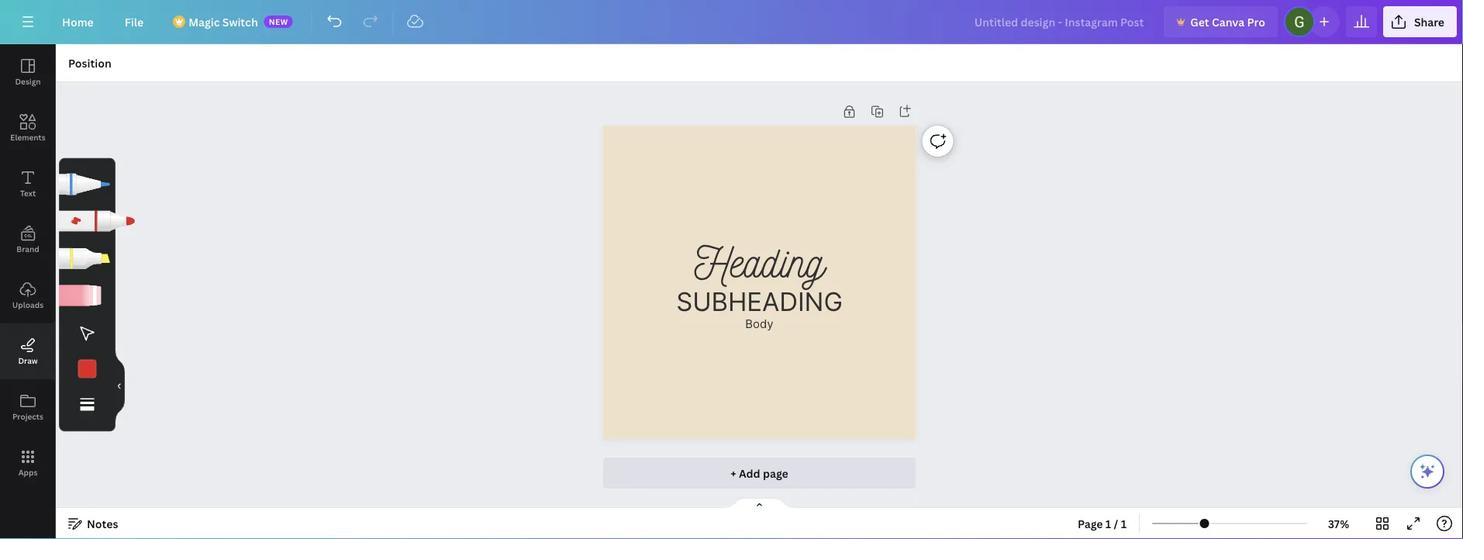 Task type: describe. For each thing, give the bounding box(es) containing it.
page 1 / 1
[[1078, 516, 1127, 531]]

37%
[[1328, 516, 1350, 531]]

page
[[1078, 516, 1103, 531]]

get canva pro
[[1191, 14, 1266, 29]]

file
[[125, 14, 144, 29]]

share button
[[1384, 6, 1457, 37]]

text
[[20, 188, 36, 198]]

notes
[[87, 516, 118, 531]]

heading subheading body
[[676, 234, 843, 331]]

subheading
[[676, 286, 843, 317]]

uploads button
[[0, 268, 56, 323]]

+
[[731, 466, 736, 480]]

#e7191f image
[[78, 360, 97, 378]]

position button
[[62, 50, 118, 75]]

1 1 from the left
[[1106, 516, 1112, 531]]

main menu bar
[[0, 0, 1464, 44]]

position
[[68, 55, 111, 70]]

elements button
[[0, 100, 56, 156]]

draw button
[[0, 323, 56, 379]]

design button
[[0, 44, 56, 100]]

Design title text field
[[962, 6, 1158, 37]]

elements
[[10, 132, 46, 142]]

switch
[[222, 14, 258, 29]]

magic
[[189, 14, 220, 29]]

magic switch
[[189, 14, 258, 29]]

share
[[1415, 14, 1445, 29]]

show pages image
[[722, 497, 797, 510]]

side panel tab list
[[0, 44, 56, 491]]

2 1 from the left
[[1121, 516, 1127, 531]]

get
[[1191, 14, 1210, 29]]

page
[[763, 466, 789, 480]]

apps
[[18, 467, 38, 477]]

body
[[746, 317, 774, 331]]

file button
[[112, 6, 156, 37]]

+ add page
[[731, 466, 789, 480]]

canva
[[1212, 14, 1245, 29]]

draw
[[18, 355, 38, 366]]

brand
[[17, 244, 39, 254]]



Task type: locate. For each thing, give the bounding box(es) containing it.
+ add page button
[[603, 458, 916, 489]]

37% button
[[1314, 511, 1364, 536]]

1 horizontal spatial 1
[[1121, 516, 1127, 531]]

hide image
[[115, 349, 125, 423]]

heading
[[694, 234, 825, 286]]

projects button
[[0, 379, 56, 435]]

0 horizontal spatial 1
[[1106, 516, 1112, 531]]

brand button
[[0, 212, 56, 268]]

pro
[[1248, 14, 1266, 29]]

add
[[739, 466, 761, 480]]

home link
[[50, 6, 106, 37]]

get canva pro button
[[1164, 6, 1278, 37]]

/
[[1114, 516, 1119, 531]]

1
[[1106, 516, 1112, 531], [1121, 516, 1127, 531]]

apps button
[[0, 435, 56, 491]]

1 left the /
[[1106, 516, 1112, 531]]

#e7191f image
[[78, 360, 97, 378]]

canva assistant image
[[1419, 462, 1437, 481]]

1 right the /
[[1121, 516, 1127, 531]]

text button
[[0, 156, 56, 212]]

uploads
[[12, 299, 44, 310]]

design
[[15, 76, 41, 86]]

new
[[269, 16, 288, 27]]

notes button
[[62, 511, 124, 536]]

home
[[62, 14, 94, 29]]

projects
[[12, 411, 43, 422]]



Task type: vqa. For each thing, say whether or not it's contained in the screenshot.
Projects Button
yes



